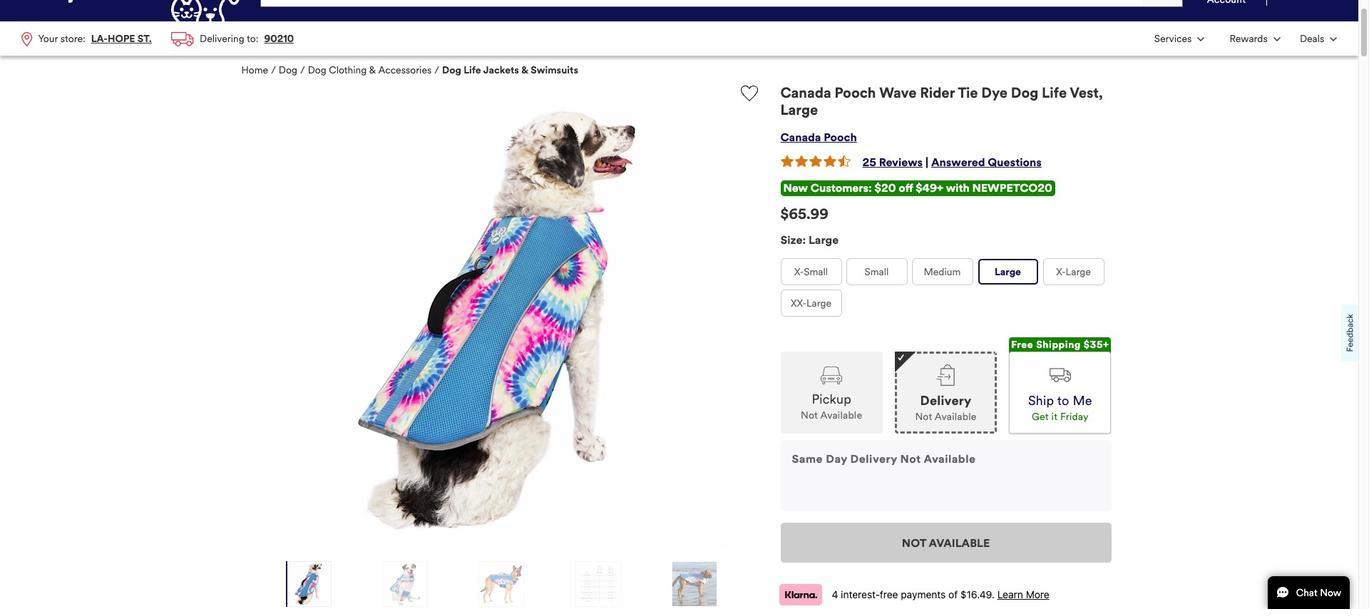 Task type: vqa. For each thing, say whether or not it's contained in the screenshot.
A
no



Task type: describe. For each thing, give the bounding box(es) containing it.
x- for large
[[1056, 266, 1066, 278]]

delivery-method-Delivery-Not Available radio
[[895, 352, 997, 434]]

:
[[803, 233, 806, 247]]

dog right home
[[279, 64, 297, 76]]

25
[[863, 156, 877, 169]]

large inside x-large option
[[1066, 266, 1091, 278]]

variation-X-Large radio
[[1044, 259, 1104, 285]]

free
[[880, 589, 898, 601]]

2 & from the left
[[522, 64, 529, 76]]

canada pooch
[[781, 131, 857, 144]]

ship
[[1029, 393, 1054, 409]]

dog inside canada pooch wave rider tie dye dog life vest, large
[[1011, 84, 1039, 102]]

variation-Large radio
[[978, 259, 1038, 285]]

delivery-method-Pickup-Not Available radio
[[781, 352, 883, 434]]

1 carat down icon 13 image from the left
[[1198, 37, 1205, 41]]

answered questions link
[[932, 156, 1042, 169]]

$35+
[[1084, 339, 1109, 351]]

canada pooch wave rider tie dye dog life vest, large - thumbnail-1 image
[[287, 561, 331, 607]]

vest,
[[1070, 84, 1103, 102]]

$65.99
[[781, 206, 829, 223]]

delivery not available
[[915, 393, 977, 423]]

x-small
[[795, 266, 828, 278]]

me
[[1073, 393, 1092, 409]]

canada pooch wave rider tie dye dog life vest, large
[[781, 84, 1103, 119]]

canada pooch wave rider tie dye dog life vest, large - thumbnail-3 image
[[480, 561, 524, 607]]

delivery inside 'delivery not available'
[[921, 393, 972, 409]]

not
[[902, 536, 927, 550]]

size
[[781, 233, 803, 247]]

xx-large
[[791, 297, 832, 309]]

learn more button
[[998, 589, 1050, 601]]

accessories
[[378, 64, 432, 76]]

dog right dog 'link'
[[308, 64, 326, 76]]

jackets
[[483, 64, 519, 76]]

not available button
[[781, 523, 1112, 563]]

not for pickup
[[801, 409, 818, 421]]

ship to me get it friday
[[1029, 393, 1092, 423]]

3 carat down icon 13 button from the left
[[1292, 23, 1346, 54]]

available for pickup
[[821, 409, 862, 421]]

3 / from the left
[[435, 64, 439, 76]]

4 interest-free payments of $16.49. learn more
[[832, 589, 1050, 601]]

of
[[949, 589, 958, 601]]

dye
[[982, 84, 1008, 102]]

swimsuits
[[531, 64, 578, 76]]

1 list from the left
[[11, 21, 304, 56]]

dog life jackets & swimsuits
[[442, 64, 578, 76]]

with
[[946, 181, 970, 195]]

medium
[[924, 266, 961, 278]]

it
[[1052, 411, 1058, 423]]

icon check success 4 image
[[898, 353, 905, 361]]

same
[[792, 452, 823, 466]]

variation-XX-Large radio
[[781, 290, 841, 316]]

large inside variation-xx-large radio
[[807, 297, 832, 309]]

not for delivery
[[915, 411, 933, 423]]

wave
[[880, 84, 917, 102]]

customers:
[[811, 181, 872, 195]]

3 carat down icon 13 image from the left
[[1331, 37, 1338, 41]]

canada for canada pooch wave rider tie dye dog life vest, large
[[781, 84, 831, 102]]

klarna badge image
[[779, 584, 822, 606]]

off
[[899, 181, 913, 195]]

Search search field
[[261, 0, 1144, 7]]

large inside large option
[[995, 266, 1021, 278]]

new
[[784, 181, 808, 195]]

shipping
[[1037, 339, 1081, 351]]

canada pooch link
[[781, 131, 857, 144]]

dog link
[[279, 64, 297, 76]]

delivery-method-Ship to Me-Get it Friday radio
[[1009, 352, 1112, 434]]

icon pickup store image
[[821, 366, 842, 384]]

home / dog / dog clothing & accessories /
[[241, 64, 439, 76]]

clothing
[[329, 64, 367, 76]]

2 carat down icon 13 image from the left
[[1274, 37, 1281, 41]]

large inside canada pooch wave rider tie dye dog life vest, large
[[781, 101, 818, 119]]

learn
[[998, 589, 1023, 601]]

pooch for canada pooch
[[824, 131, 857, 144]]

option group containing x-small
[[781, 258, 1112, 323]]

not down 'delivery not available'
[[901, 452, 921, 466]]

free
[[1012, 339, 1034, 351]]

canada pooch wave rider tie dye dog life vest, large - thumbnail-5 image
[[673, 561, 717, 607]]

payments
[[901, 589, 946, 601]]

questions
[[988, 156, 1042, 169]]

get
[[1032, 411, 1049, 423]]

2 / from the left
[[300, 64, 305, 76]]



Task type: locate. For each thing, give the bounding box(es) containing it.
list
[[11, 21, 304, 56], [1145, 21, 1347, 56]]

answered
[[932, 156, 985, 169]]

2 horizontal spatial carat down icon 13 button
[[1292, 23, 1346, 54]]

delivery
[[921, 393, 972, 409], [851, 452, 897, 466]]

pickup not available
[[801, 391, 862, 421]]

$20
[[875, 181, 896, 195]]

1 option group from the top
[[781, 258, 1112, 323]]

0 horizontal spatial list
[[11, 21, 304, 56]]

1 horizontal spatial carat down icon 13 image
[[1274, 37, 1281, 41]]

& right the clothing
[[369, 64, 376, 76]]

1 carat down icon 13 button from the left
[[1146, 23, 1213, 54]]

& right the jackets
[[522, 64, 529, 76]]

variation-Small radio
[[847, 259, 907, 285]]

0 vertical spatial pooch
[[835, 84, 876, 102]]

0 vertical spatial life
[[464, 64, 481, 76]]

pickup
[[812, 391, 852, 407]]

option group
[[781, 258, 1112, 323], [781, 337, 1112, 434]]

to
[[1058, 393, 1070, 409]]

1 vertical spatial delivery
[[851, 452, 897, 466]]

dog right accessories
[[442, 64, 461, 76]]

canada pooch wave rider tie dye dog life vest, large - thumbnail-4 image
[[576, 561, 620, 607]]

pooch left wave
[[835, 84, 876, 102]]

x- for small
[[795, 266, 804, 278]]

small
[[804, 266, 828, 278], [865, 266, 889, 278]]

x- right large option
[[1056, 266, 1066, 278]]

pooch up customers:
[[824, 131, 857, 144]]

0 horizontal spatial carat down icon 13 button
[[1146, 23, 1213, 54]]

0 horizontal spatial /
[[271, 64, 276, 76]]

day
[[826, 452, 848, 466]]

newpetco20
[[973, 181, 1053, 195]]

&
[[369, 64, 376, 76], [522, 64, 529, 76]]

variation-Medium radio
[[913, 259, 973, 285]]

25 reviews | answered questions
[[863, 156, 1042, 169]]

1 small from the left
[[804, 266, 828, 278]]

pooch inside canada pooch wave rider tie dye dog life vest, large
[[835, 84, 876, 102]]

small up xx-large
[[804, 266, 828, 278]]

large right large option
[[1066, 266, 1091, 278]]

option group containing pickup
[[781, 337, 1112, 434]]

pooch
[[835, 84, 876, 102], [824, 131, 857, 144]]

small inside variation-small option
[[865, 266, 889, 278]]

large left x-large
[[995, 266, 1021, 278]]

available for delivery
[[935, 411, 977, 423]]

1 horizontal spatial &
[[522, 64, 529, 76]]

2 horizontal spatial carat down icon 13 image
[[1331, 37, 1338, 41]]

available inside 'delivery not available'
[[935, 411, 977, 423]]

not inside pickup not available
[[801, 409, 818, 421]]

1 & from the left
[[369, 64, 376, 76]]

0 horizontal spatial x-
[[795, 266, 804, 278]]

large
[[781, 101, 818, 119], [809, 233, 839, 247], [995, 266, 1021, 278], [1066, 266, 1091, 278], [807, 297, 832, 309]]

2 x- from the left
[[1056, 266, 1066, 278]]

1 horizontal spatial /
[[300, 64, 305, 76]]

1 horizontal spatial carat down icon 13 button
[[1216, 23, 1289, 54]]

large down 'x-small'
[[807, 297, 832, 309]]

interest-
[[841, 589, 880, 601]]

life left the jackets
[[464, 64, 481, 76]]

2 list from the left
[[1145, 21, 1347, 56]]

canada up canada pooch link
[[781, 84, 831, 102]]

large up canada pooch link
[[781, 101, 818, 119]]

/
[[271, 64, 276, 76], [300, 64, 305, 76], [435, 64, 439, 76]]

1 vertical spatial pooch
[[824, 131, 857, 144]]

canada
[[781, 84, 831, 102], [781, 131, 821, 144]]

not up same day delivery not available
[[915, 411, 933, 423]]

2 horizontal spatial /
[[435, 64, 439, 76]]

canada pooch wave rider tie dye dog life vest, large - carousel image #1 image
[[276, 96, 729, 550]]

dog clothing & accessories link
[[308, 64, 432, 76]]

/ right dog 'link'
[[300, 64, 305, 76]]

2 option group from the top
[[781, 337, 1112, 434]]

variation-X-Small radio
[[781, 259, 841, 285]]

not
[[801, 409, 818, 421], [915, 411, 933, 423], [901, 452, 921, 466]]

life inside canada pooch wave rider tie dye dog life vest, large
[[1042, 84, 1067, 102]]

0 vertical spatial option group
[[781, 258, 1112, 323]]

x-large
[[1056, 266, 1091, 278]]

carat down icon 13 image
[[1198, 37, 1205, 41], [1274, 37, 1281, 41], [1331, 37, 1338, 41]]

life left vest,
[[1042, 84, 1067, 102]]

2 canada from the top
[[781, 131, 821, 144]]

available
[[929, 536, 990, 550]]

new customers: $20 off $49+ with newpetco20
[[784, 181, 1053, 195]]

carat down icon 13 button
[[1146, 23, 1213, 54], [1216, 23, 1289, 54], [1292, 23, 1346, 54]]

more
[[1026, 589, 1050, 601]]

dog right dye
[[1011, 84, 1039, 102]]

canada pooch wave rider tie dye dog life vest, large - thumbnail-2 image
[[383, 561, 427, 607]]

not down pickup
[[801, 409, 818, 421]]

|
[[926, 156, 929, 169]]

x-
[[795, 266, 804, 278], [1056, 266, 1066, 278]]

1 horizontal spatial life
[[1042, 84, 1067, 102]]

size : large
[[781, 233, 839, 247]]

x- up xx-
[[795, 266, 804, 278]]

life
[[464, 64, 481, 76], [1042, 84, 1067, 102]]

available inside pickup not available
[[821, 409, 862, 421]]

1 canada from the top
[[781, 84, 831, 102]]

1 vertical spatial canada
[[781, 131, 821, 144]]

canada up the new
[[781, 131, 821, 144]]

tie
[[958, 84, 978, 102]]

xx-
[[791, 297, 807, 309]]

dog
[[279, 64, 297, 76], [308, 64, 326, 76], [442, 64, 461, 76], [1011, 84, 1039, 102]]

available
[[821, 409, 862, 421], [935, 411, 977, 423], [924, 452, 976, 466]]

0 horizontal spatial &
[[369, 64, 376, 76]]

1 horizontal spatial list
[[1145, 21, 1347, 56]]

0 horizontal spatial life
[[464, 64, 481, 76]]

$49+
[[916, 181, 944, 195]]

1 horizontal spatial small
[[865, 266, 889, 278]]

1 / from the left
[[271, 64, 276, 76]]

0 horizontal spatial delivery
[[851, 452, 897, 466]]

0 vertical spatial canada
[[781, 84, 831, 102]]

reviews
[[879, 156, 923, 169]]

1 horizontal spatial x-
[[1056, 266, 1066, 278]]

not available
[[902, 536, 990, 550]]

same day delivery not available
[[792, 452, 976, 466]]

2 carat down icon 13 button from the left
[[1216, 23, 1289, 54]]

home link
[[241, 64, 268, 76]]

rider
[[920, 84, 955, 102]]

friday
[[1061, 411, 1089, 423]]

1 horizontal spatial delivery
[[921, 393, 972, 409]]

1 vertical spatial life
[[1042, 84, 1067, 102]]

free shipping $35+
[[1012, 339, 1109, 351]]

large right ':'
[[809, 233, 839, 247]]

2 small from the left
[[865, 266, 889, 278]]

canada for canada pooch
[[781, 131, 821, 144]]

4
[[832, 589, 838, 601]]

/ left dog 'link'
[[271, 64, 276, 76]]

0 vertical spatial delivery
[[921, 393, 972, 409]]

not inside 'delivery not available'
[[915, 411, 933, 423]]

/ right accessories
[[435, 64, 439, 76]]

canada inside canada pooch wave rider tie dye dog life vest, large
[[781, 84, 831, 102]]

1 vertical spatial option group
[[781, 337, 1112, 434]]

0 horizontal spatial small
[[804, 266, 828, 278]]

0 horizontal spatial carat down icon 13 image
[[1198, 37, 1205, 41]]

pooch for canada pooch wave rider tie dye dog life vest, large
[[835, 84, 876, 102]]

$16.49.
[[961, 589, 995, 601]]

1 x- from the left
[[795, 266, 804, 278]]

small left medium
[[865, 266, 889, 278]]

home
[[241, 64, 268, 76]]

dog life jackets & swimsuits link
[[442, 64, 578, 76]]

small inside variation-x-small option
[[804, 266, 828, 278]]



